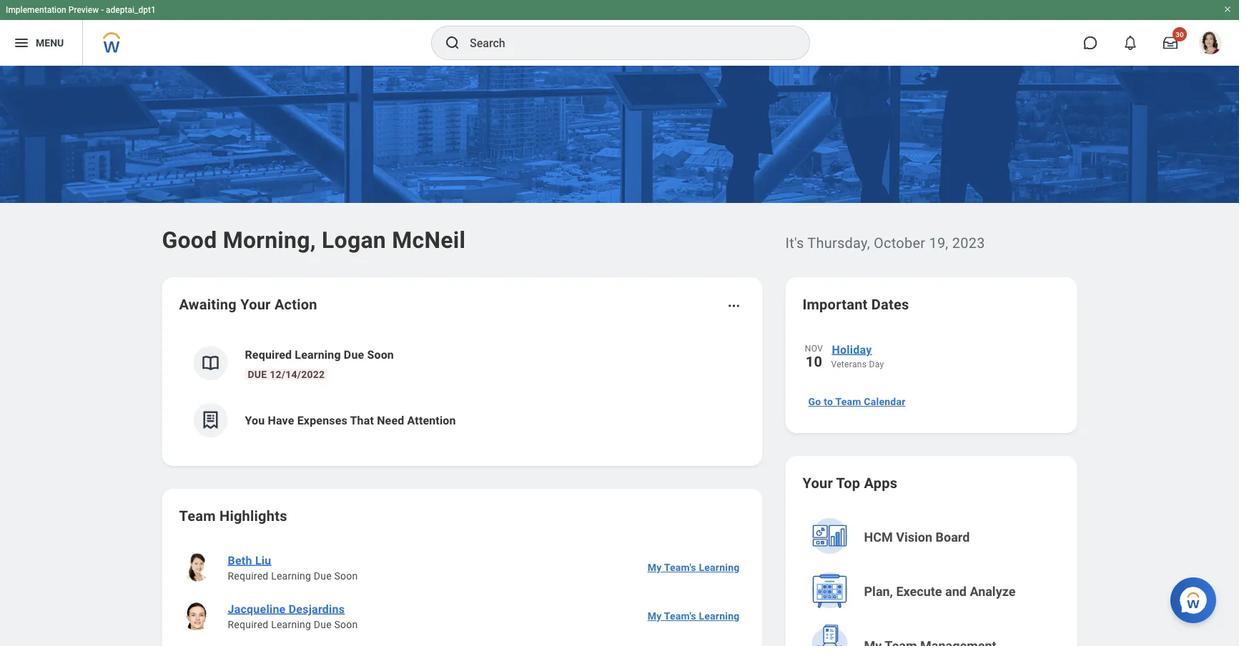 Task type: vqa. For each thing, say whether or not it's contained in the screenshot.
Need
yes



Task type: describe. For each thing, give the bounding box(es) containing it.
close environment banner image
[[1224, 5, 1232, 14]]

book open image
[[200, 353, 221, 374]]

top
[[837, 475, 861, 492]]

holiday veterans day
[[831, 343, 884, 370]]

mcneil
[[392, 227, 466, 254]]

it's thursday, october 19, 2023
[[786, 235, 985, 251]]

hcm vision board
[[864, 530, 970, 545]]

liu
[[255, 554, 271, 568]]

notifications large image
[[1124, 36, 1138, 50]]

important dates
[[803, 296, 910, 313]]

due for desjardins
[[314, 619, 332, 631]]

30 button
[[1155, 27, 1187, 59]]

soon for desjardins
[[334, 619, 358, 631]]

jacqueline
[[228, 603, 286, 616]]

learning inside beth liu required learning due soon
[[271, 570, 311, 582]]

beth
[[228, 554, 252, 568]]

required inside required learning due soon due 12/14/2022
[[245, 348, 292, 362]]

soon for liu
[[334, 570, 358, 582]]

vision
[[896, 530, 933, 545]]

my team's learning for liu
[[648, 562, 740, 574]]

calendar
[[864, 396, 906, 408]]

awaiting
[[179, 296, 237, 313]]

my team's learning button for liu
[[642, 554, 746, 582]]

team's for liu
[[664, 562, 696, 574]]

october
[[874, 235, 926, 251]]

adeptai_dpt1
[[106, 5, 156, 15]]

19,
[[929, 235, 949, 251]]

veterans
[[831, 360, 867, 370]]

learning inside 'jacqueline desjardins required learning due soon'
[[271, 619, 311, 631]]

morning,
[[223, 227, 316, 254]]

go
[[809, 396, 821, 408]]

have
[[268, 414, 294, 427]]

jacqueline desjardins button
[[222, 601, 351, 618]]

it's
[[786, 235, 804, 251]]

soon inside required learning due soon due 12/14/2022
[[367, 348, 394, 362]]

board
[[936, 530, 970, 545]]

good morning, logan mcneil main content
[[0, 66, 1240, 647]]

thursday,
[[808, 235, 870, 251]]

0 horizontal spatial team
[[179, 508, 216, 525]]

logan
[[322, 227, 386, 254]]

plan, execute and analyze button
[[804, 566, 1062, 618]]

beth liu required learning due soon
[[228, 554, 358, 582]]

your top apps
[[803, 475, 898, 492]]

Search Workday  search field
[[470, 27, 780, 59]]

implementation preview -   adeptai_dpt1
[[6, 5, 156, 15]]

required learning due soon due 12/14/2022
[[245, 348, 394, 381]]

team highlights
[[179, 508, 287, 525]]

menu
[[36, 37, 64, 49]]

analyze
[[970, 585, 1016, 600]]

and
[[946, 585, 967, 600]]

day
[[869, 360, 884, 370]]

12/14/2022
[[270, 369, 325, 381]]

beth liu button
[[222, 552, 277, 569]]

you have expenses that need attention
[[245, 414, 456, 427]]

required for beth liu
[[228, 570, 269, 582]]

apps
[[864, 475, 898, 492]]

learning inside required learning due soon due 12/14/2022
[[295, 348, 341, 362]]



Task type: locate. For each thing, give the bounding box(es) containing it.
due for liu
[[314, 570, 332, 582]]

2 team's from the top
[[664, 611, 696, 622]]

required for jacqueline desjardins
[[228, 619, 269, 631]]

0 vertical spatial my
[[648, 562, 662, 574]]

my team's learning for desjardins
[[648, 611, 740, 622]]

related actions image
[[727, 299, 741, 313]]

you
[[245, 414, 265, 427]]

soon inside beth liu required learning due soon
[[334, 570, 358, 582]]

due up desjardins
[[314, 570, 332, 582]]

team's for desjardins
[[664, 611, 696, 622]]

my team's learning button for desjardins
[[642, 602, 746, 631]]

nov
[[805, 344, 823, 354]]

due inside 'jacqueline desjardins required learning due soon'
[[314, 619, 332, 631]]

0 vertical spatial team
[[836, 396, 862, 408]]

10
[[806, 353, 823, 370]]

due
[[344, 348, 364, 362], [248, 369, 267, 381], [314, 570, 332, 582], [314, 619, 332, 631]]

2 vertical spatial soon
[[334, 619, 358, 631]]

soon inside 'jacqueline desjardins required learning due soon'
[[334, 619, 358, 631]]

1 vertical spatial your
[[803, 475, 833, 492]]

1 my team's learning from the top
[[648, 562, 740, 574]]

0 vertical spatial your
[[240, 296, 271, 313]]

-
[[101, 5, 104, 15]]

required down jacqueline
[[228, 619, 269, 631]]

go to team calendar
[[809, 396, 906, 408]]

2 vertical spatial required
[[228, 619, 269, 631]]

you have expenses that need attention button
[[179, 392, 746, 449]]

soon down desjardins
[[334, 619, 358, 631]]

awaiting your action list
[[179, 335, 746, 449]]

your left top
[[803, 475, 833, 492]]

important
[[803, 296, 868, 313]]

awaiting your action
[[179, 296, 317, 313]]

soon
[[367, 348, 394, 362], [334, 570, 358, 582], [334, 619, 358, 631]]

due up you have expenses that need attention
[[344, 348, 364, 362]]

go to team calendar button
[[803, 388, 912, 416]]

0 vertical spatial team's
[[664, 562, 696, 574]]

dates
[[872, 296, 910, 313]]

team
[[836, 396, 862, 408], [179, 508, 216, 525]]

2 my team's learning from the top
[[648, 611, 740, 622]]

required down beth liu button
[[228, 570, 269, 582]]

1 vertical spatial my team's learning button
[[642, 602, 746, 631]]

1 vertical spatial required
[[228, 570, 269, 582]]

1 vertical spatial team
[[179, 508, 216, 525]]

team's
[[664, 562, 696, 574], [664, 611, 696, 622]]

jacqueline desjardins required learning due soon
[[228, 603, 358, 631]]

team left highlights
[[179, 508, 216, 525]]

required up 12/14/2022
[[245, 348, 292, 362]]

hcm
[[864, 530, 893, 545]]

inbox large image
[[1164, 36, 1178, 50]]

my
[[648, 562, 662, 574], [648, 611, 662, 622]]

holiday
[[832, 343, 872, 357]]

0 vertical spatial soon
[[367, 348, 394, 362]]

1 horizontal spatial team
[[836, 396, 862, 408]]

due left 12/14/2022
[[248, 369, 267, 381]]

1 my from the top
[[648, 562, 662, 574]]

required inside 'jacqueline desjardins required learning due soon'
[[228, 619, 269, 631]]

expenses
[[297, 414, 347, 427]]

menu banner
[[0, 0, 1240, 66]]

my for beth liu
[[648, 562, 662, 574]]

to
[[824, 396, 833, 408]]

30
[[1176, 30, 1184, 39]]

your left action
[[240, 296, 271, 313]]

2 my from the top
[[648, 611, 662, 622]]

hcm vision board button
[[804, 512, 1062, 564]]

plan, execute and analyze
[[864, 585, 1016, 600]]

my team's learning
[[648, 562, 740, 574], [648, 611, 740, 622]]

attention
[[407, 414, 456, 427]]

1 my team's learning button from the top
[[642, 554, 746, 582]]

2023
[[953, 235, 985, 251]]

1 vertical spatial my
[[648, 611, 662, 622]]

preview
[[68, 5, 99, 15]]

1 horizontal spatial your
[[803, 475, 833, 492]]

1 team's from the top
[[664, 562, 696, 574]]

justify image
[[13, 34, 30, 51]]

my team's learning button
[[642, 554, 746, 582], [642, 602, 746, 631]]

implementation
[[6, 5, 66, 15]]

profile logan mcneil image
[[1199, 31, 1222, 57]]

required
[[245, 348, 292, 362], [228, 570, 269, 582], [228, 619, 269, 631]]

good morning, logan mcneil
[[162, 227, 466, 254]]

your
[[240, 296, 271, 313], [803, 475, 833, 492]]

need
[[377, 414, 404, 427]]

learning
[[295, 348, 341, 362], [699, 562, 740, 574], [271, 570, 311, 582], [699, 611, 740, 622], [271, 619, 311, 631]]

dashboard expenses image
[[200, 410, 221, 431]]

1 vertical spatial team's
[[664, 611, 696, 622]]

team highlights list
[[179, 544, 746, 647]]

team right to
[[836, 396, 862, 408]]

menu button
[[0, 20, 82, 66]]

that
[[350, 414, 374, 427]]

execute
[[897, 585, 942, 600]]

team inside button
[[836, 396, 862, 408]]

due down desjardins
[[314, 619, 332, 631]]

holiday button
[[831, 340, 1060, 359]]

1 vertical spatial my team's learning
[[648, 611, 740, 622]]

my for jacqueline desjardins
[[648, 611, 662, 622]]

nov 10
[[805, 344, 823, 370]]

soon up desjardins
[[334, 570, 358, 582]]

good
[[162, 227, 217, 254]]

0 vertical spatial required
[[245, 348, 292, 362]]

plan,
[[864, 585, 893, 600]]

0 horizontal spatial your
[[240, 296, 271, 313]]

0 vertical spatial my team's learning
[[648, 562, 740, 574]]

highlights
[[220, 508, 287, 525]]

1 vertical spatial soon
[[334, 570, 358, 582]]

action
[[275, 296, 317, 313]]

soon up "need"
[[367, 348, 394, 362]]

2 my team's learning button from the top
[[642, 602, 746, 631]]

0 vertical spatial my team's learning button
[[642, 554, 746, 582]]

due for learning
[[248, 369, 267, 381]]

required inside beth liu required learning due soon
[[228, 570, 269, 582]]

desjardins
[[289, 603, 345, 616]]

due inside beth liu required learning due soon
[[314, 570, 332, 582]]

search image
[[444, 34, 461, 51]]



